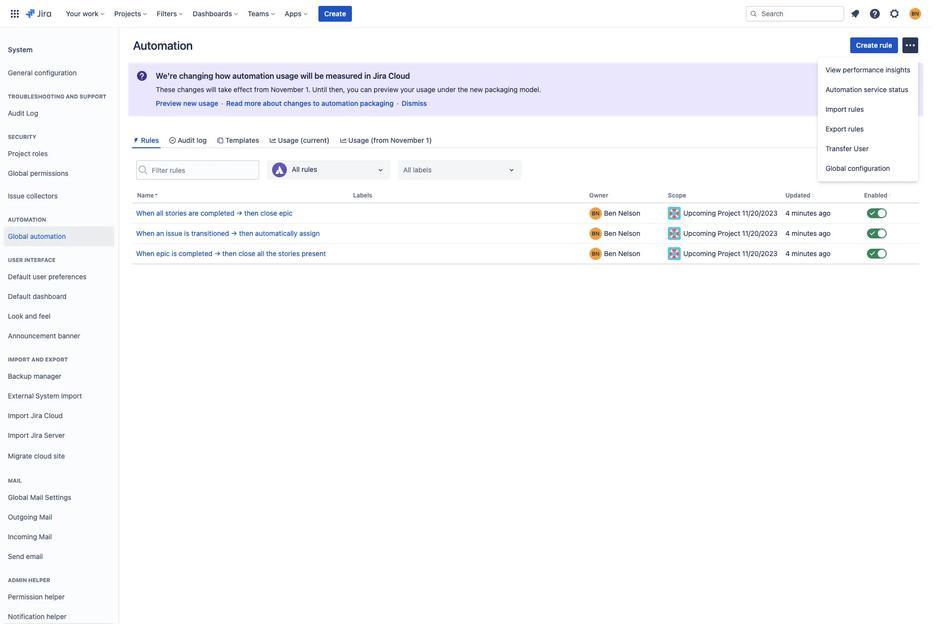 Task type: vqa. For each thing, say whether or not it's contained in the screenshot.
topmost "packaging"
yes



Task type: locate. For each thing, give the bounding box(es) containing it.
then
[[244, 209, 259, 218], [239, 229, 253, 238], [222, 250, 237, 258]]

banner
[[58, 332, 80, 340]]

2 11/20/2023 from the top
[[743, 229, 778, 238]]

projects
[[114, 9, 141, 18]]

epic up automatically
[[279, 209, 293, 218]]

external system import
[[8, 392, 82, 400]]

configuration up 'troubleshooting and support'
[[34, 68, 77, 77]]

3 ben nelson from the top
[[604, 250, 641, 258]]

when for when all stories are completed → then close epic
[[136, 209, 155, 218]]

1 vertical spatial ben nelson image
[[590, 228, 602, 240]]

1 horizontal spatial will
[[300, 72, 313, 80]]

mail down global mail settings at the bottom
[[39, 513, 52, 522]]

project roles
[[8, 149, 48, 158]]

2 vertical spatial 11/20/2023
[[743, 250, 778, 258]]

0 vertical spatial audit
[[8, 109, 24, 117]]

ago for when all stories are completed → then close epic
[[819, 209, 831, 218]]

2 usage from the left
[[348, 136, 369, 144]]

1 vertical spatial helper
[[45, 593, 65, 601]]

completed inside when epic is completed → then close all the stories present link
[[179, 250, 213, 258]]

1 vertical spatial usage
[[416, 85, 436, 94]]

1 horizontal spatial audit
[[178, 136, 195, 144]]

2 ben from the top
[[604, 229, 617, 238]]

when an issue is transitioned → then automatically assign link
[[136, 229, 320, 239]]

mail up email
[[39, 533, 52, 541]]

1 · from the left
[[221, 99, 223, 108]]

0 vertical spatial configuration
[[34, 68, 77, 77]]

1 vertical spatial rules
[[849, 125, 864, 133]]

helper up notification helper link
[[45, 593, 65, 601]]

and for look
[[25, 312, 37, 320]]

usage right the usage (from november 1) image
[[348, 136, 369, 144]]

Search field
[[746, 6, 845, 21]]

user interface group
[[4, 247, 114, 349]]

1 vertical spatial cloud
[[44, 412, 63, 420]]

2 horizontal spatial usage
[[416, 85, 436, 94]]

1 horizontal spatial changes
[[284, 99, 311, 108]]

0 vertical spatial epic
[[279, 209, 293, 218]]

0 vertical spatial system
[[8, 45, 33, 54]]

november left 1)
[[391, 136, 424, 144]]

name
[[137, 192, 154, 199]]

epic
[[279, 209, 293, 218], [156, 250, 170, 258]]

and left feel
[[25, 312, 37, 320]]

global up user interface
[[8, 232, 28, 240]]

nelson for when all stories are completed → then close epic
[[619, 209, 641, 218]]

import for import jira server
[[8, 431, 29, 440]]

0 vertical spatial the
[[458, 85, 468, 94]]

ben nelson image for when an issue is transitioned → then automatically assign
[[590, 228, 602, 240]]

performance
[[843, 66, 884, 74]]

upcoming project 11/20/2023 for when all stories are completed → then close epic
[[684, 209, 778, 218]]

then for close
[[244, 209, 259, 218]]

default
[[8, 273, 31, 281], [8, 292, 31, 301]]

1 horizontal spatial new
[[470, 85, 483, 94]]

1 vertical spatial november
[[391, 136, 424, 144]]

your work button
[[63, 6, 108, 21]]

2 upcoming from the top
[[684, 229, 716, 238]]

0 horizontal spatial is
[[172, 250, 177, 258]]

1 horizontal spatial november
[[391, 136, 424, 144]]

automation down then,
[[322, 99, 358, 108]]

2 vertical spatial and
[[31, 357, 44, 363]]

1 vertical spatial upcoming project 11/20/2023
[[684, 229, 778, 238]]

2 vertical spatial →
[[214, 250, 221, 258]]

0 horizontal spatial cloud
[[44, 412, 63, 420]]

close down when an issue is transitioned → then automatically assign link
[[239, 250, 255, 258]]

1 when from the top
[[136, 209, 155, 218]]

usage for usage (from november 1)
[[348, 136, 369, 144]]

tab list
[[128, 132, 924, 149]]

model.
[[520, 85, 541, 94]]

1 horizontal spatial usage
[[276, 72, 299, 80]]

mail
[[8, 478, 22, 484], [30, 493, 43, 502], [39, 513, 52, 522], [39, 533, 52, 541]]

global inside the security group
[[8, 169, 28, 177]]

look and feel
[[8, 312, 51, 320]]

security group
[[4, 123, 114, 186]]

3 4 minutes ago from the top
[[786, 250, 831, 258]]

jira left server
[[31, 431, 42, 440]]

0 vertical spatial jira
[[373, 72, 387, 80]]

1 4 from the top
[[786, 209, 790, 218]]

permission helper
[[8, 593, 65, 601]]

3 minutes from the top
[[792, 250, 817, 258]]

your
[[401, 85, 415, 94]]

0 horizontal spatial audit
[[8, 109, 24, 117]]

take
[[218, 85, 232, 94]]

3 nelson from the top
[[619, 250, 641, 258]]

external
[[8, 392, 34, 400]]

audit log
[[178, 136, 207, 144]]

create button
[[318, 6, 352, 21]]

rules
[[849, 105, 864, 113], [849, 125, 864, 133], [302, 165, 317, 174]]

2 vertical spatial automation
[[8, 216, 46, 223]]

when epic is completed → then close all the stories present link
[[136, 249, 326, 259]]

labels
[[353, 192, 372, 199]]

import down external
[[8, 412, 29, 420]]

1 vertical spatial jira
[[31, 412, 42, 420]]

0 horizontal spatial will
[[206, 85, 216, 94]]

when
[[136, 209, 155, 218], [136, 229, 155, 238], [136, 250, 155, 258]]

global inside automation group
[[8, 232, 28, 240]]

1 vertical spatial ben
[[604, 229, 617, 238]]

is right 'issue' at the left top of page
[[184, 229, 189, 238]]

packaging
[[485, 85, 518, 94], [360, 99, 394, 108]]

default for default dashboard
[[8, 292, 31, 301]]

changes up the preview new usage button at the left of page
[[177, 85, 204, 94]]

all down automatically
[[257, 250, 264, 258]]

global automation
[[8, 232, 66, 240]]

→ down name button
[[236, 209, 243, 218]]

rules for all rules
[[302, 165, 317, 174]]

import jira cloud link
[[4, 406, 114, 426]]

rules right 'export'
[[849, 125, 864, 133]]

3 ben nelson image from the top
[[590, 248, 602, 260]]

2 vertical spatial ben nelson image
[[590, 248, 602, 260]]

tab list containing rules
[[128, 132, 924, 149]]

usage (from november 1) image
[[340, 136, 347, 144]]

configuration down the 'transfer user' button
[[848, 164, 890, 173]]

roles
[[32, 149, 48, 158]]

project inside the security group
[[8, 149, 30, 158]]

jira up import jira server
[[31, 412, 42, 420]]

audit log image
[[169, 136, 177, 144]]

2 vertical spatial helper
[[46, 613, 67, 621]]

user inside group
[[8, 257, 23, 263]]

stories left are
[[165, 209, 187, 218]]

and
[[66, 93, 78, 100], [25, 312, 37, 320], [31, 357, 44, 363]]

0 vertical spatial all
[[156, 209, 163, 218]]

default up look
[[8, 292, 31, 301]]

preview
[[156, 99, 182, 108]]

new right preview
[[183, 99, 197, 108]]

cloud up your
[[389, 72, 410, 80]]

1 horizontal spatial close
[[260, 209, 277, 218]]

→
[[236, 209, 243, 218], [231, 229, 237, 238], [214, 250, 221, 258]]

0 horizontal spatial usage
[[199, 99, 218, 108]]

1 ago from the top
[[819, 209, 831, 218]]

packaging inside we're changing how automation usage will be measured in jira cloud these changes will take effect from november 1. until then, you can preview your usage under the new packaging model.
[[485, 85, 518, 94]]

helper up the "permission helper"
[[28, 577, 50, 584]]

1 vertical spatial automation
[[826, 85, 862, 94]]

0 vertical spatial user
[[854, 144, 869, 153]]

system up general
[[8, 45, 33, 54]]

ben nelson image for when epic is completed → then close all the stories present
[[590, 248, 602, 260]]

and left 'support'
[[66, 93, 78, 100]]

0 horizontal spatial packaging
[[360, 99, 394, 108]]

1 vertical spatial epic
[[156, 250, 170, 258]]

actions image
[[905, 39, 917, 51]]

user inside button
[[854, 144, 869, 153]]

system down the 'manager'
[[36, 392, 59, 400]]

2 4 from the top
[[786, 229, 790, 238]]

issue collectors link
[[4, 186, 114, 206]]

upcoming project 11/20/2023
[[684, 209, 778, 218], [684, 229, 778, 238], [684, 250, 778, 258]]

→ up when epic is completed → then close all the stories present
[[231, 229, 237, 238]]

primary element
[[6, 0, 746, 27]]

0 vertical spatial default
[[8, 273, 31, 281]]

and inside user interface group
[[25, 312, 37, 320]]

will left take
[[206, 85, 216, 94]]

0 vertical spatial ben nelson
[[604, 209, 641, 218]]

create for create rule
[[857, 41, 878, 49]]

1 vertical spatial automation
[[322, 99, 358, 108]]

upcoming project 11/20/2023 for when epic is completed → then close all the stories present
[[684, 250, 778, 258]]

1 vertical spatial ben nelson
[[604, 229, 641, 238]]

2 vertical spatial minutes
[[792, 250, 817, 258]]

stories down automatically
[[278, 250, 300, 258]]

audit log
[[8, 109, 38, 117]]

send
[[8, 553, 24, 561]]

· left dismiss
[[397, 99, 399, 108]]

4 minutes ago for when an issue is transitioned → then automatically assign
[[786, 229, 831, 238]]

2 4 minutes ago from the top
[[786, 229, 831, 238]]

these
[[156, 85, 175, 94]]

2 vertical spatial when
[[136, 250, 155, 258]]

1 horizontal spatial automation
[[233, 72, 274, 80]]

the right under
[[458, 85, 468, 94]]

project for when epic is completed → then close all the stories present
[[718, 250, 741, 258]]

default inside default user preferences link
[[8, 273, 31, 281]]

1 vertical spatial nelson
[[619, 229, 641, 238]]

11/20/2023
[[743, 209, 778, 218], [743, 229, 778, 238], [743, 250, 778, 258]]

0 vertical spatial packaging
[[485, 85, 518, 94]]

look and feel link
[[4, 307, 114, 326]]

ago for when an issue is transitioned → then automatically assign
[[819, 229, 831, 238]]

then up when epic is completed → then close all the stories present
[[239, 229, 253, 238]]

1 vertical spatial default
[[8, 292, 31, 301]]

new right under
[[470, 85, 483, 94]]

new
[[470, 85, 483, 94], [183, 99, 197, 108]]

close
[[260, 209, 277, 218], [239, 250, 255, 258]]

3 ago from the top
[[819, 250, 831, 258]]

1 horizontal spatial user
[[854, 144, 869, 153]]

1 horizontal spatial is
[[184, 229, 189, 238]]

2 vertical spatial 4 minutes ago
[[786, 250, 831, 258]]

global inside button
[[826, 164, 846, 173]]

automation inside group
[[30, 232, 66, 240]]

1 horizontal spatial the
[[458, 85, 468, 94]]

all for all labels
[[403, 166, 411, 174]]

all down usage (current)
[[292, 165, 300, 174]]

user left interface
[[8, 257, 23, 263]]

read
[[226, 99, 243, 108]]

0 vertical spatial helper
[[28, 577, 50, 584]]

more
[[245, 99, 261, 108]]

completed down the "transitioned"
[[179, 250, 213, 258]]

3 4 from the top
[[786, 250, 790, 258]]

minutes for when epic is completed → then close all the stories present
[[792, 250, 817, 258]]

banner
[[0, 0, 934, 28]]

2 nelson from the top
[[619, 229, 641, 238]]

notification
[[8, 613, 45, 621]]

1 horizontal spatial all
[[257, 250, 264, 258]]

usage up preview new usage · read more about changes to automation packaging · dismiss
[[276, 72, 299, 80]]

3 when from the top
[[136, 250, 155, 258]]

0 vertical spatial will
[[300, 72, 313, 80]]

cloud up server
[[44, 412, 63, 420]]

changes down 1.
[[284, 99, 311, 108]]

1 ben nelson image from the top
[[590, 207, 602, 220]]

0 vertical spatial when
[[136, 209, 155, 218]]

1 vertical spatial new
[[183, 99, 197, 108]]

→ down the "transitioned"
[[214, 250, 221, 258]]

2 upcoming project 11/20/2023 from the top
[[684, 229, 778, 238]]

automation up we're
[[133, 38, 193, 52]]

is
[[184, 229, 189, 238], [172, 250, 177, 258]]

export
[[826, 125, 847, 133]]

1 default from the top
[[8, 273, 31, 281]]

all up an
[[156, 209, 163, 218]]

3 upcoming project 11/20/2023 from the top
[[684, 250, 778, 258]]

0 vertical spatial stories
[[165, 209, 187, 218]]

sidebar navigation image
[[108, 39, 129, 59]]

all
[[156, 209, 163, 218], [257, 250, 264, 258]]

the down automatically
[[266, 250, 277, 258]]

jira for server
[[31, 431, 42, 440]]

automation up interface
[[30, 232, 66, 240]]

group
[[818, 57, 919, 181]]

2 ben nelson from the top
[[604, 229, 641, 238]]

0 vertical spatial and
[[66, 93, 78, 100]]

admin helper
[[8, 577, 50, 584]]

0 vertical spatial rules
[[849, 105, 864, 113]]

0 vertical spatial nelson
[[619, 209, 641, 218]]

global permissions
[[8, 169, 68, 177]]

when for when epic is completed → then close all the stories present
[[136, 250, 155, 258]]

ben nelson
[[604, 209, 641, 218], [604, 229, 641, 238], [604, 250, 641, 258]]

ben for when all stories are completed → then close epic
[[604, 209, 617, 218]]

rules down the (current)
[[302, 165, 317, 174]]

mail down migrate at left bottom
[[8, 478, 22, 484]]

ben nelson image for when all stories are completed → then close epic
[[590, 207, 602, 220]]

import up migrate at left bottom
[[8, 431, 29, 440]]

2 vertical spatial ben nelson
[[604, 250, 641, 258]]

helper down 'permission helper' "link"
[[46, 613, 67, 621]]

project
[[8, 149, 30, 158], [718, 209, 741, 218], [718, 229, 741, 238], [718, 250, 741, 258]]

cloud inside "link"
[[44, 412, 63, 420]]

2 open image from the left
[[506, 164, 518, 176]]

1 usage from the left
[[278, 136, 299, 144]]

november up preview new usage · read more about changes to automation packaging · dismiss
[[271, 85, 304, 94]]

epic down an
[[156, 250, 170, 258]]

search image
[[750, 10, 758, 18]]

0 vertical spatial ago
[[819, 209, 831, 218]]

automation group
[[4, 206, 114, 250]]

helper for admin helper
[[28, 577, 50, 584]]

import inside "link"
[[8, 412, 29, 420]]

0 vertical spatial completed
[[201, 209, 234, 218]]

help image
[[869, 8, 881, 19]]

2 horizontal spatial automation
[[322, 99, 358, 108]]

usage down take
[[199, 99, 218, 108]]

1 11/20/2023 from the top
[[743, 209, 778, 218]]

0 horizontal spatial ·
[[221, 99, 223, 108]]

0 horizontal spatial epic
[[156, 250, 170, 258]]

mail group
[[4, 467, 114, 570]]

then down when an issue is transitioned → then automatically assign link
[[222, 250, 237, 258]]

·
[[221, 99, 223, 108], [397, 99, 399, 108]]

1 ben nelson from the top
[[604, 209, 641, 218]]

audit right the audit log icon
[[178, 136, 195, 144]]

1 vertical spatial completed
[[179, 250, 213, 258]]

and up the "backup manager"
[[31, 357, 44, 363]]

notifications image
[[850, 8, 862, 19]]

2 vertical spatial 4
[[786, 250, 790, 258]]

user up global configuration
[[854, 144, 869, 153]]

and for troubleshooting
[[66, 93, 78, 100]]

0 vertical spatial 4
[[786, 209, 790, 218]]

0 vertical spatial ben nelson image
[[590, 207, 602, 220]]

2 ago from the top
[[819, 229, 831, 238]]

0 vertical spatial minutes
[[792, 209, 817, 218]]

0 vertical spatial cloud
[[389, 72, 410, 80]]

you
[[347, 85, 359, 94]]

global
[[826, 164, 846, 173], [8, 169, 28, 177], [8, 232, 28, 240], [8, 493, 28, 502]]

then down name button
[[244, 209, 259, 218]]

default left the user
[[8, 273, 31, 281]]

global down "project roles" on the left of page
[[8, 169, 28, 177]]

2 minutes from the top
[[792, 229, 817, 238]]

measured
[[326, 72, 363, 80]]

usage up dismiss
[[416, 85, 436, 94]]

0 horizontal spatial open image
[[375, 164, 387, 176]]

1 horizontal spatial stories
[[278, 250, 300, 258]]

1 vertical spatial changes
[[284, 99, 311, 108]]

configuration inside button
[[848, 164, 890, 173]]

permission helper link
[[4, 588, 114, 608]]

global down transfer
[[826, 164, 846, 173]]

ben nelson image
[[590, 207, 602, 220], [590, 228, 602, 240], [590, 248, 602, 260]]

teams
[[248, 9, 269, 18]]

0 vertical spatial usage
[[276, 72, 299, 80]]

1 minutes from the top
[[792, 209, 817, 218]]

2 vertical spatial jira
[[31, 431, 42, 440]]

3 11/20/2023 from the top
[[743, 250, 778, 258]]

2 ben nelson image from the top
[[590, 228, 602, 240]]

audit for audit log
[[178, 136, 195, 144]]

rules down automation service status
[[849, 105, 864, 113]]

audit left the log
[[8, 109, 24, 117]]

an
[[156, 229, 164, 238]]

usage
[[276, 72, 299, 80], [416, 85, 436, 94], [199, 99, 218, 108]]

project for when an issue is transitioned → then automatically assign
[[718, 229, 741, 238]]

ben nelson for when an issue is transitioned → then automatically assign
[[604, 229, 641, 238]]

1 4 minutes ago from the top
[[786, 209, 831, 218]]

global inside mail group
[[8, 493, 28, 502]]

jira inside "link"
[[31, 412, 42, 420]]

3 ben from the top
[[604, 250, 617, 258]]

create inside button
[[324, 9, 346, 18]]

look
[[8, 312, 23, 320]]

usage right "usage (current)" image
[[278, 136, 299, 144]]

· left the read
[[221, 99, 223, 108]]

3 upcoming from the top
[[684, 250, 716, 258]]

0 vertical spatial ben
[[604, 209, 617, 218]]

jira right in
[[373, 72, 387, 80]]

apps
[[285, 9, 302, 18]]

nelson for when an issue is transitioned → then automatically assign
[[619, 229, 641, 238]]

0 vertical spatial is
[[184, 229, 189, 238]]

1 upcoming project 11/20/2023 from the top
[[684, 209, 778, 218]]

import
[[826, 105, 847, 113], [8, 357, 30, 363], [61, 392, 82, 400], [8, 412, 29, 420], [8, 431, 29, 440]]

is down 'issue' at the left top of page
[[172, 250, 177, 258]]

usage (current)
[[278, 136, 330, 144]]

appswitcher icon image
[[9, 8, 21, 19]]

mail up outgoing mail
[[30, 493, 43, 502]]

jira inside we're changing how automation usage will be measured in jira cloud these changes will take effect from november 1. until then, you can preview your usage under the new packaging model.
[[373, 72, 387, 80]]

2 vertical spatial ben
[[604, 250, 617, 258]]

1 vertical spatial audit
[[178, 136, 195, 144]]

11/20/2023 for when an issue is transitioned → then automatically assign
[[743, 229, 778, 238]]

system
[[8, 45, 33, 54], [36, 392, 59, 400]]

incoming
[[8, 533, 37, 541]]

rules
[[141, 136, 159, 144]]

send email link
[[4, 547, 114, 567]]

helper inside "link"
[[45, 593, 65, 601]]

0 vertical spatial then
[[244, 209, 259, 218]]

usage
[[278, 136, 299, 144], [348, 136, 369, 144]]

we're
[[156, 72, 177, 80]]

automation up from
[[233, 72, 274, 80]]

0 horizontal spatial all
[[156, 209, 163, 218]]

create left rule
[[857, 41, 878, 49]]

automation up import rules
[[826, 85, 862, 94]]

audit inside troubleshooting and support group
[[8, 109, 24, 117]]

1 ben from the top
[[604, 209, 617, 218]]

ben nelson for when all stories are completed → then close epic
[[604, 209, 641, 218]]

2 when from the top
[[136, 229, 155, 238]]

all left labels
[[403, 166, 411, 174]]

completed up the "transitioned"
[[201, 209, 234, 218]]

jira image
[[26, 8, 51, 19], [26, 8, 51, 19]]

audit inside tab list
[[178, 136, 195, 144]]

ago for when epic is completed → then close all the stories present
[[819, 250, 831, 258]]

will left be
[[300, 72, 313, 80]]

1 vertical spatial 4
[[786, 229, 790, 238]]

service
[[864, 85, 887, 94]]

completed inside when all stories are completed → then close epic link
[[201, 209, 234, 218]]

1 horizontal spatial system
[[36, 392, 59, 400]]

0 vertical spatial 11/20/2023
[[743, 209, 778, 218]]

1 vertical spatial 11/20/2023
[[743, 229, 778, 238]]

then for automatically
[[239, 229, 253, 238]]

1 vertical spatial →
[[231, 229, 237, 238]]

0 vertical spatial 4 minutes ago
[[786, 209, 831, 218]]

filters
[[157, 9, 177, 18]]

1 vertical spatial then
[[239, 229, 253, 238]]

automation up global automation
[[8, 216, 46, 223]]

1 horizontal spatial packaging
[[485, 85, 518, 94]]

1 horizontal spatial ·
[[397, 99, 399, 108]]

import inside button
[[826, 105, 847, 113]]

to
[[313, 99, 320, 108]]

assign
[[299, 229, 320, 238]]

1 nelson from the top
[[619, 209, 641, 218]]

2 default from the top
[[8, 292, 31, 301]]

packaging left model.
[[485, 85, 518, 94]]

11/20/2023 for when all stories are completed → then close epic
[[743, 209, 778, 218]]

helper for permission helper
[[45, 593, 65, 601]]

close up automatically
[[260, 209, 277, 218]]

create inside button
[[857, 41, 878, 49]]

4 for when epic is completed → then close all the stories present
[[786, 250, 790, 258]]

troubleshooting and support
[[8, 93, 106, 100]]

changes
[[177, 85, 204, 94], [284, 99, 311, 108]]

usage for usage (current)
[[278, 136, 299, 144]]

outgoing mail
[[8, 513, 52, 522]]

create right apps dropdown button at the top
[[324, 9, 346, 18]]

1 horizontal spatial configuration
[[848, 164, 890, 173]]

scope
[[668, 192, 686, 199]]

default inside default dashboard link
[[8, 292, 31, 301]]

import jira server
[[8, 431, 65, 440]]

upcoming project 11/20/2023 for when an issue is transitioned → then automatically assign
[[684, 229, 778, 238]]

global up outgoing
[[8, 493, 28, 502]]

import up backup
[[8, 357, 30, 363]]

import and export group
[[4, 346, 114, 470]]

open image
[[375, 164, 387, 176], [506, 164, 518, 176]]

audit log link
[[4, 104, 114, 123]]

view
[[826, 66, 841, 74]]

1 upcoming from the top
[[684, 209, 716, 218]]

import up 'export'
[[826, 105, 847, 113]]

packaging down preview
[[360, 99, 394, 108]]



Task type: describe. For each thing, give the bounding box(es) containing it.
Filter rules field
[[149, 161, 258, 179]]

usage (current) image
[[269, 136, 277, 144]]

import rules
[[826, 105, 864, 113]]

0 horizontal spatial the
[[266, 250, 277, 258]]

transfer user button
[[818, 139, 919, 159]]

audit for audit log
[[8, 109, 24, 117]]

your profile and settings image
[[910, 8, 922, 19]]

jira for cloud
[[31, 412, 42, 420]]

import and export
[[8, 357, 68, 363]]

announcement
[[8, 332, 56, 340]]

status
[[889, 85, 909, 94]]

all for all rules
[[292, 165, 300, 174]]

1 vertical spatial packaging
[[360, 99, 394, 108]]

4 for when all stories are completed → then close epic
[[786, 209, 790, 218]]

backup
[[8, 372, 32, 381]]

minutes for when all stories are completed → then close epic
[[792, 209, 817, 218]]

present
[[302, 250, 326, 258]]

rule
[[880, 41, 893, 49]]

cloud inside we're changing how automation usage will be measured in jira cloud these changes will take effect from november 1. until then, you can preview your usage under the new packaging model.
[[389, 72, 410, 80]]

november inside we're changing how automation usage will be measured in jira cloud these changes will take effect from november 1. until then, you can preview your usage under the new packaging model.
[[271, 85, 304, 94]]

mail for global
[[30, 493, 43, 502]]

1.
[[306, 85, 311, 94]]

settings image
[[889, 8, 901, 19]]

upcoming for when epic is completed → then close all the stories present
[[684, 250, 716, 258]]

under
[[438, 85, 456, 94]]

default for default user preferences
[[8, 273, 31, 281]]

ben for when epic is completed → then close all the stories present
[[604, 250, 617, 258]]

automation inside automation group
[[8, 216, 46, 223]]

filters button
[[154, 6, 187, 21]]

backup manager link
[[4, 367, 114, 387]]

when for when an issue is transitioned → then automatically assign
[[136, 229, 155, 238]]

rules image
[[132, 136, 140, 144]]

we're changing how automation usage will be measured in jira cloud these changes will take effect from november 1. until then, you can preview your usage under the new packaging model.
[[156, 72, 541, 94]]

1 horizontal spatial epic
[[279, 209, 293, 218]]

ben nelson for when epic is completed → then close all the stories present
[[604, 250, 641, 258]]

nelson for when epic is completed → then close all the stories present
[[619, 250, 641, 258]]

owner
[[590, 192, 609, 199]]

dismiss
[[402, 99, 427, 108]]

usage (from november 1)
[[348, 136, 432, 144]]

apps button
[[282, 6, 312, 21]]

configuration for general configuration
[[34, 68, 77, 77]]

global automation link
[[4, 227, 114, 247]]

notification helper link
[[4, 608, 114, 625]]

0 vertical spatial automation
[[133, 38, 193, 52]]

permissions
[[30, 169, 68, 177]]

→ for completed
[[236, 209, 243, 218]]

upcoming for when all stories are completed → then close epic
[[684, 209, 716, 218]]

1 vertical spatial will
[[206, 85, 216, 94]]

issue collectors
[[8, 192, 58, 200]]

automation inside we're changing how automation usage will be measured in jira cloud these changes will take effect from november 1. until then, you can preview your usage under the new packaging model.
[[233, 72, 274, 80]]

server
[[44, 431, 65, 440]]

configuration for global configuration
[[848, 164, 890, 173]]

preview new usage · read more about changes to automation packaging · dismiss
[[156, 99, 427, 108]]

global configuration button
[[818, 159, 919, 179]]

your
[[66, 9, 81, 18]]

4 for when an issue is transitioned → then automatically assign
[[786, 229, 790, 238]]

11/20/2023 for when epic is completed → then close all the stories present
[[743, 250, 778, 258]]

user
[[33, 273, 47, 281]]

default dashboard
[[8, 292, 67, 301]]

migrate cloud site
[[8, 452, 65, 460]]

troubleshooting
[[8, 93, 64, 100]]

create rule
[[857, 41, 893, 49]]

global for global configuration
[[826, 164, 846, 173]]

templates image
[[217, 136, 225, 144]]

view performance insights button
[[818, 60, 919, 80]]

dashboards
[[193, 9, 232, 18]]

minutes for when an issue is transitioned → then automatically assign
[[792, 229, 817, 238]]

2 vertical spatial then
[[222, 250, 237, 258]]

updated
[[786, 192, 811, 199]]

ben for when an issue is transitioned → then automatically assign
[[604, 229, 617, 238]]

and for import
[[31, 357, 44, 363]]

automatically
[[255, 229, 298, 238]]

helper for notification helper
[[46, 613, 67, 621]]

global for global automation
[[8, 232, 28, 240]]

1)
[[426, 136, 432, 144]]

until
[[312, 85, 327, 94]]

1 vertical spatial stories
[[278, 250, 300, 258]]

be
[[315, 72, 324, 80]]

import for import jira cloud
[[8, 412, 29, 420]]

system inside import and export group
[[36, 392, 59, 400]]

support
[[80, 93, 106, 100]]

import rules button
[[818, 100, 919, 119]]

migrate
[[8, 452, 32, 460]]

mail for incoming
[[39, 533, 52, 541]]

create for create
[[324, 9, 346, 18]]

changes inside we're changing how automation usage will be measured in jira cloud these changes will take effect from november 1. until then, you can preview your usage under the new packaging model.
[[177, 85, 204, 94]]

november inside tab list
[[391, 136, 424, 144]]

teams button
[[245, 6, 279, 21]]

1 open image from the left
[[375, 164, 387, 176]]

incoming mail
[[8, 533, 52, 541]]

work
[[83, 9, 98, 18]]

effect
[[234, 85, 252, 94]]

1 vertical spatial all
[[257, 250, 264, 258]]

automation inside button
[[826, 85, 862, 94]]

0 horizontal spatial new
[[183, 99, 197, 108]]

default dashboard link
[[4, 287, 114, 307]]

dashboard
[[33, 292, 67, 301]]

2 vertical spatial usage
[[199, 99, 218, 108]]

is inside when epic is completed → then close all the stories present link
[[172, 250, 177, 258]]

2 · from the left
[[397, 99, 399, 108]]

name button
[[132, 189, 349, 203]]

backup manager
[[8, 372, 61, 381]]

new inside we're changing how automation usage will be measured in jira cloud these changes will take effect from november 1. until then, you can preview your usage under the new packaging model.
[[470, 85, 483, 94]]

1 vertical spatial close
[[239, 250, 255, 258]]

when epic is completed → then close all the stories present
[[136, 250, 326, 258]]

announcement banner link
[[4, 326, 114, 346]]

rules for export rules
[[849, 125, 864, 133]]

can
[[360, 85, 372, 94]]

general
[[8, 68, 33, 77]]

project roles link
[[4, 144, 114, 164]]

project for when all stories are completed → then close epic
[[718, 209, 741, 218]]

(from
[[371, 136, 389, 144]]

log
[[197, 136, 207, 144]]

banner containing your work
[[0, 0, 934, 28]]

import for import and export
[[8, 357, 30, 363]]

4 minutes ago for when epic is completed → then close all the stories present
[[786, 250, 831, 258]]

export rules
[[826, 125, 864, 133]]

rules for import rules
[[849, 105, 864, 113]]

migrate cloud site link
[[4, 446, 114, 467]]

collectors
[[26, 192, 58, 200]]

preferences
[[48, 273, 87, 281]]

group containing view performance insights
[[818, 57, 919, 181]]

transitioned
[[191, 229, 229, 238]]

in
[[364, 72, 371, 80]]

export
[[45, 357, 68, 363]]

notification helper
[[8, 613, 67, 621]]

global for global mail settings
[[8, 493, 28, 502]]

admin helper group
[[4, 567, 114, 625]]

your work
[[66, 9, 98, 18]]

user interface
[[8, 257, 56, 263]]

import down backup manager link in the bottom of the page
[[61, 392, 82, 400]]

feel
[[39, 312, 51, 320]]

when all stories are completed → then close epic
[[136, 209, 293, 218]]

are
[[189, 209, 199, 218]]

global for global permissions
[[8, 169, 28, 177]]

incoming mail link
[[4, 528, 114, 547]]

the inside we're changing how automation usage will be measured in jira cloud these changes will take effect from november 1. until then, you can preview your usage under the new packaging model.
[[458, 85, 468, 94]]

preview new usage button
[[156, 99, 218, 108]]

how
[[215, 72, 231, 80]]

external system import link
[[4, 387, 114, 406]]

is inside when an issue is transitioned → then automatically assign link
[[184, 229, 189, 238]]

(current)
[[301, 136, 330, 144]]

mail for outgoing
[[39, 513, 52, 522]]

import for import rules
[[826, 105, 847, 113]]

dashboards button
[[190, 6, 242, 21]]

import jira server link
[[4, 426, 114, 446]]

troubleshooting and support group
[[4, 83, 114, 126]]

import jira cloud
[[8, 412, 63, 420]]

upcoming for when an issue is transitioned → then automatically assign
[[684, 229, 716, 238]]

export rules button
[[818, 119, 919, 139]]

→ for transitioned
[[231, 229, 237, 238]]

4 minutes ago for when all stories are completed → then close epic
[[786, 209, 831, 218]]

email
[[26, 553, 43, 561]]



